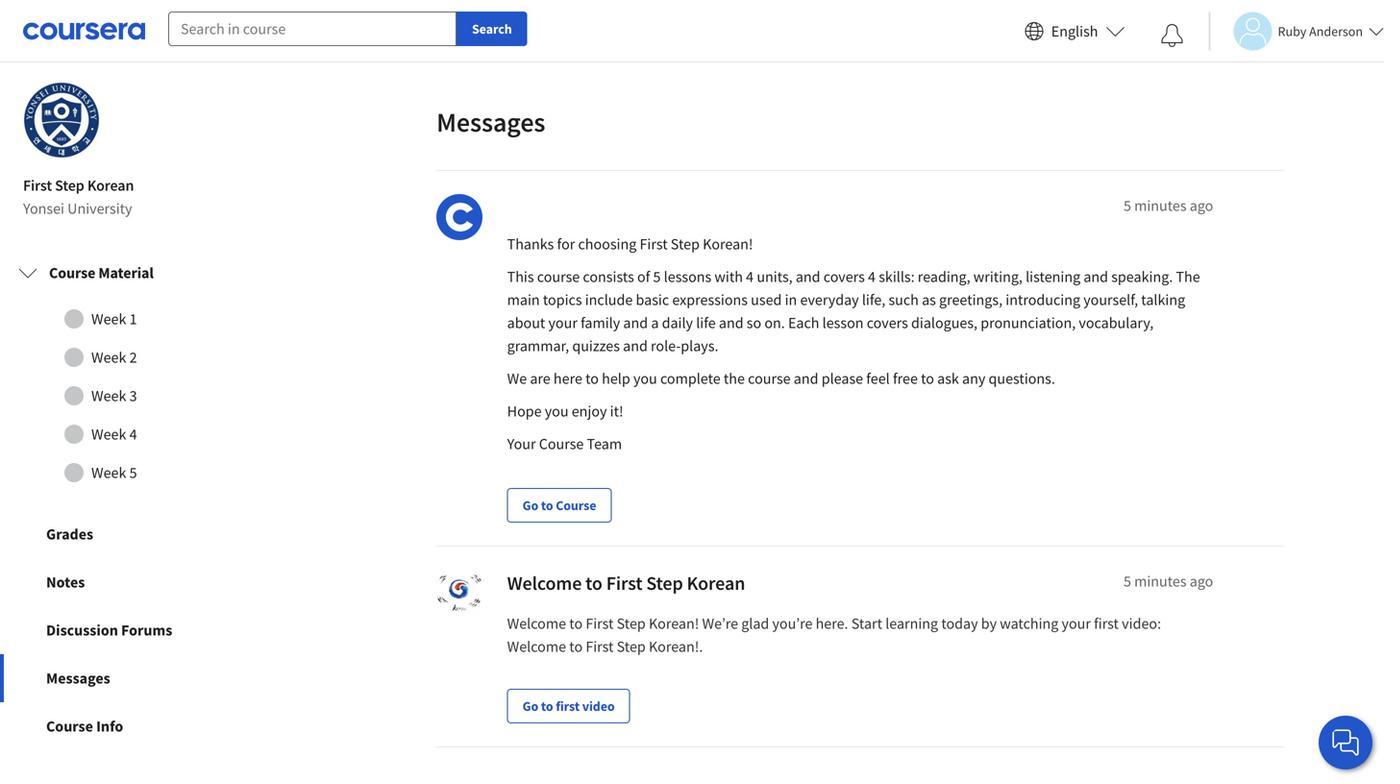 Task type: describe. For each thing, give the bounding box(es) containing it.
this
[[507, 267, 534, 287]]

and left role-
[[623, 337, 648, 356]]

and left so
[[719, 313, 744, 333]]

1 horizontal spatial course
[[748, 369, 791, 388]]

to down welcome to first step korean
[[569, 614, 583, 634]]

the
[[724, 369, 745, 388]]

today
[[941, 614, 978, 634]]

chat with us image
[[1330, 728, 1361, 758]]

step down welcome to first step korean
[[617, 614, 646, 634]]

course inside the this course consists of 5 lessons with 4 units, and covers 4 skills: reading, writing, listening and speaking. the main topics include basic expressions used in everyday life, such as greetings, introducing yourself, talking about your family and a daily life and so on. each lesson covers dialogues, pronunciation, vocabulary, grammar, quizzes and role-plays.
[[537, 267, 580, 287]]

0 horizontal spatial you
[[545, 402, 569, 421]]

week 4 link
[[18, 415, 259, 454]]

speaking.
[[1112, 267, 1173, 287]]

1 horizontal spatial 4
[[746, 267, 754, 287]]

week 5 link
[[18, 454, 259, 492]]

course material button
[[3, 246, 274, 300]]

step left the korean!.
[[617, 637, 646, 657]]

go to first video link
[[507, 689, 630, 724]]

2 minutes from the top
[[1134, 572, 1187, 591]]

0 vertical spatial covers
[[824, 267, 865, 287]]

week for week 5
[[91, 463, 126, 483]]

glad
[[741, 614, 769, 634]]

5 inside the this course consists of 5 lessons with 4 units, and covers 4 skills: reading, writing, listening and speaking. the main topics include basic expressions used in everyday life, such as greetings, introducing yourself, talking about your family and a daily life and so on. each lesson covers dialogues, pronunciation, vocabulary, grammar, quizzes and role-plays.
[[653, 267, 661, 287]]

first inside welcome to first step korean! we're glad you're here. start learning today by watching your first video: welcome to first step korean!.
[[1094, 614, 1119, 634]]

course inside dropdown button
[[49, 263, 95, 283]]

basic
[[636, 290, 669, 310]]

week for week 2
[[91, 348, 126, 367]]

about
[[507, 313, 545, 333]]

discussion
[[46, 621, 118, 640]]

your inside welcome to first step korean! we're glad you're here. start learning today by watching your first video: welcome to first step korean!.
[[1062, 614, 1091, 634]]

course left 'info' on the bottom of the page
[[46, 717, 93, 736]]

anderson
[[1309, 23, 1363, 40]]

course down your course team
[[556, 497, 596, 514]]

course info
[[46, 717, 123, 736]]

welcome to first step korean
[[507, 572, 745, 596]]

0 vertical spatial you
[[633, 369, 657, 388]]

lessons
[[664, 267, 712, 287]]

yourself,
[[1084, 290, 1138, 310]]

here
[[554, 369, 582, 388]]

1 ago from the top
[[1190, 196, 1214, 215]]

such
[[889, 290, 919, 310]]

your course team
[[507, 435, 622, 454]]

korean inside first step korean yonsei university
[[87, 176, 134, 195]]

so
[[747, 313, 762, 333]]

to left the ask
[[921, 369, 934, 388]]

choosing
[[578, 235, 637, 254]]

skills:
[[879, 267, 915, 287]]

consists
[[583, 267, 634, 287]]

1 minutes from the top
[[1134, 196, 1187, 215]]

introducing
[[1006, 290, 1081, 310]]

each
[[788, 313, 820, 333]]

family
[[581, 313, 620, 333]]

watching
[[1000, 614, 1059, 634]]

go to course link
[[507, 488, 612, 523]]

video
[[582, 698, 615, 715]]

week 4
[[91, 425, 137, 444]]

1
[[129, 310, 137, 329]]

go to course
[[523, 497, 596, 514]]

show notifications image
[[1161, 24, 1184, 47]]

quizzes
[[572, 337, 620, 356]]

vocabulary,
[[1079, 313, 1154, 333]]

enjoy
[[572, 402, 607, 421]]

5 up the video:
[[1124, 572, 1131, 591]]

Search in course text field
[[168, 12, 457, 46]]

on.
[[765, 313, 785, 333]]

learning
[[886, 614, 938, 634]]

greetings,
[[939, 290, 1003, 310]]

ruby
[[1278, 23, 1307, 40]]

step inside first step korean yonsei university
[[55, 176, 84, 195]]

daily
[[662, 313, 693, 333]]

week 3 link
[[18, 377, 259, 415]]

and left please
[[794, 369, 819, 388]]

search
[[472, 20, 512, 37]]

a
[[651, 313, 659, 333]]

info
[[96, 717, 123, 736]]

1 vertical spatial covers
[[867, 313, 908, 333]]

welcome to first step korean! we're glad you're here. start learning today by watching your first video: welcome to first step korean!.
[[507, 614, 1161, 657]]

thanks
[[507, 235, 554, 254]]

university
[[67, 199, 132, 218]]

1 horizontal spatial korean!
[[703, 235, 753, 254]]

lesson
[[823, 313, 864, 333]]

week 1
[[91, 310, 137, 329]]

3 welcome from the top
[[507, 637, 566, 657]]

video:
[[1122, 614, 1161, 634]]

with
[[715, 267, 743, 287]]

grades
[[46, 525, 93, 544]]

discussion forums
[[46, 621, 172, 640]]

course info link
[[0, 703, 277, 751]]

topics
[[543, 290, 582, 310]]

units,
[[757, 267, 793, 287]]

in
[[785, 290, 797, 310]]

course material
[[49, 263, 154, 283]]

to down your course team
[[541, 497, 553, 514]]

material
[[98, 263, 154, 283]]

questions.
[[989, 369, 1055, 388]]

2
[[129, 348, 137, 367]]

we're
[[702, 614, 738, 634]]

discussion forums link
[[0, 607, 277, 655]]

hope you enjoy it!
[[507, 402, 624, 421]]

by
[[981, 614, 997, 634]]

grades link
[[0, 511, 277, 559]]

korean! inside welcome to first step korean! we're glad you're here. start learning today by watching your first video: welcome to first step korean!.
[[649, 614, 699, 634]]



Task type: vqa. For each thing, say whether or not it's contained in the screenshot.
Family
yes



Task type: locate. For each thing, give the bounding box(es) containing it.
0 vertical spatial course
[[537, 267, 580, 287]]

welcome for welcome to first step korean
[[507, 572, 582, 596]]

first left video
[[556, 698, 580, 715]]

you
[[633, 369, 657, 388], [545, 402, 569, 421]]

your right watching
[[1062, 614, 1091, 634]]

week
[[91, 310, 126, 329], [91, 348, 126, 367], [91, 386, 126, 406], [91, 425, 126, 444], [91, 463, 126, 483]]

course right the
[[748, 369, 791, 388]]

notes link
[[0, 559, 277, 607]]

english button
[[1017, 0, 1133, 62]]

minutes up speaking.
[[1134, 196, 1187, 215]]

week for week 4
[[91, 425, 126, 444]]

forums
[[121, 621, 172, 640]]

used
[[751, 290, 782, 310]]

0 vertical spatial first
[[1094, 614, 1119, 634]]

and up yourself,
[[1084, 267, 1108, 287]]

first inside first step korean yonsei university
[[23, 176, 52, 195]]

ask
[[937, 369, 959, 388]]

0 vertical spatial welcome
[[507, 572, 582, 596]]

0 vertical spatial ago
[[1190, 196, 1214, 215]]

welcome
[[507, 572, 582, 596], [507, 614, 566, 634], [507, 637, 566, 657]]

week 2
[[91, 348, 137, 367]]

search button
[[457, 12, 527, 46]]

main
[[507, 290, 540, 310]]

4 down 3
[[129, 425, 137, 444]]

complete
[[660, 369, 721, 388]]

start
[[851, 614, 883, 634]]

4 right 'with'
[[746, 267, 754, 287]]

messages down search button
[[437, 105, 545, 139]]

you right hope at the left of the page
[[545, 402, 569, 421]]

1 welcome from the top
[[507, 572, 582, 596]]

your down topics
[[548, 313, 578, 333]]

are
[[530, 369, 551, 388]]

0 horizontal spatial covers
[[824, 267, 865, 287]]

first left the video:
[[1094, 614, 1119, 634]]

and
[[796, 267, 821, 287], [1084, 267, 1108, 287], [623, 313, 648, 333], [719, 313, 744, 333], [623, 337, 648, 356], [794, 369, 819, 388]]

first inside go to first video link
[[556, 698, 580, 715]]

0 vertical spatial korean!
[[703, 235, 753, 254]]

korean! up the korean!.
[[649, 614, 699, 634]]

step
[[55, 176, 84, 195], [671, 235, 700, 254], [646, 572, 683, 596], [617, 614, 646, 634], [617, 637, 646, 657]]

first
[[23, 176, 52, 195], [640, 235, 668, 254], [606, 572, 643, 596], [586, 614, 614, 634], [586, 637, 614, 657]]

0 horizontal spatial course
[[537, 267, 580, 287]]

2 week from the top
[[91, 348, 126, 367]]

5 inside the week 5 link
[[129, 463, 137, 483]]

0 vertical spatial go
[[523, 497, 538, 514]]

go for go to course
[[523, 497, 538, 514]]

1 horizontal spatial messages
[[437, 105, 545, 139]]

go down your
[[523, 497, 538, 514]]

week 1 link
[[18, 300, 259, 338]]

course down hope you enjoy it!
[[539, 435, 584, 454]]

1 horizontal spatial korean
[[687, 572, 745, 596]]

go to first video
[[523, 698, 615, 715]]

welcome down go to course
[[507, 572, 582, 596]]

step up "yonsei"
[[55, 176, 84, 195]]

step up lessons
[[671, 235, 700, 254]]

2 vertical spatial welcome
[[507, 637, 566, 657]]

4
[[746, 267, 754, 287], [868, 267, 876, 287], [129, 425, 137, 444]]

1 vertical spatial 5 minutes ago
[[1124, 572, 1214, 591]]

dialogues,
[[911, 313, 978, 333]]

1 horizontal spatial first
[[1094, 614, 1119, 634]]

week left 1
[[91, 310, 126, 329]]

5
[[1124, 196, 1131, 215], [653, 267, 661, 287], [129, 463, 137, 483], [1124, 572, 1131, 591]]

feel
[[866, 369, 890, 388]]

yonsei university image
[[23, 82, 100, 159]]

0 horizontal spatial first
[[556, 698, 580, 715]]

you right help
[[633, 369, 657, 388]]

0 horizontal spatial 4
[[129, 425, 137, 444]]

0 horizontal spatial messages
[[46, 669, 110, 688]]

ruby anderson
[[1278, 23, 1363, 40]]

5 right of
[[653, 267, 661, 287]]

the
[[1176, 267, 1200, 287]]

your
[[548, 313, 578, 333], [1062, 614, 1091, 634]]

1 vertical spatial first
[[556, 698, 580, 715]]

2 go from the top
[[523, 698, 538, 715]]

covers up everyday
[[824, 267, 865, 287]]

hope
[[507, 402, 542, 421]]

to left help
[[586, 369, 599, 388]]

1 5 minutes ago from the top
[[1124, 196, 1214, 215]]

messages
[[437, 105, 545, 139], [46, 669, 110, 688]]

5 minutes ago up the on the top of page
[[1124, 196, 1214, 215]]

go
[[523, 497, 538, 514], [523, 698, 538, 715]]

week down week 4
[[91, 463, 126, 483]]

week 5
[[91, 463, 137, 483]]

expressions
[[672, 290, 748, 310]]

writing,
[[974, 267, 1023, 287]]

0 vertical spatial your
[[548, 313, 578, 333]]

1 week from the top
[[91, 310, 126, 329]]

1 vertical spatial you
[[545, 402, 569, 421]]

5 minutes ago up the video:
[[1124, 572, 1214, 591]]

plays.
[[681, 337, 719, 356]]

1 vertical spatial minutes
[[1134, 572, 1187, 591]]

1 go from the top
[[523, 497, 538, 514]]

welcome up go to first video
[[507, 614, 566, 634]]

reading,
[[918, 267, 971, 287]]

covers down the life,
[[867, 313, 908, 333]]

4 week from the top
[[91, 425, 126, 444]]

welcome up go to first video link
[[507, 637, 566, 657]]

your inside the this course consists of 5 lessons with 4 units, and covers 4 skills: reading, writing, listening and speaking. the main topics include basic expressions used in everyday life, such as greetings, introducing yourself, talking about your family and a daily life and so on. each lesson covers dialogues, pronunciation, vocabulary, grammar, quizzes and role-plays.
[[548, 313, 578, 333]]

grammar,
[[507, 337, 569, 356]]

course
[[49, 263, 95, 283], [539, 435, 584, 454], [556, 497, 596, 514], [46, 717, 93, 736]]

pronunciation,
[[981, 313, 1076, 333]]

korean!
[[703, 235, 753, 254], [649, 614, 699, 634]]

1 vertical spatial messages
[[46, 669, 110, 688]]

week up week 5
[[91, 425, 126, 444]]

1 vertical spatial your
[[1062, 614, 1091, 634]]

week for week 3
[[91, 386, 126, 406]]

go for go to first video
[[523, 698, 538, 715]]

life,
[[862, 290, 886, 310]]

role-
[[651, 337, 681, 356]]

0 horizontal spatial your
[[548, 313, 578, 333]]

5 week from the top
[[91, 463, 126, 483]]

minutes
[[1134, 196, 1187, 215], [1134, 572, 1187, 591]]

life
[[696, 313, 716, 333]]

3 week from the top
[[91, 386, 126, 406]]

3
[[129, 386, 137, 406]]

minutes up the video:
[[1134, 572, 1187, 591]]

1 vertical spatial korean!
[[649, 614, 699, 634]]

any
[[962, 369, 986, 388]]

1 horizontal spatial your
[[1062, 614, 1091, 634]]

this course consists of 5 lessons with 4 units, and covers 4 skills: reading, writing, listening and speaking. the main topics include basic expressions used in everyday life, such as greetings, introducing yourself, talking about your family and a daily life and so on. each lesson covers dialogues, pronunciation, vocabulary, grammar, quizzes and role-plays.
[[507, 267, 1200, 356]]

to down the go to course link
[[586, 572, 603, 596]]

everyday
[[800, 290, 859, 310]]

0 vertical spatial messages
[[437, 105, 545, 139]]

1 vertical spatial welcome
[[507, 614, 566, 634]]

include
[[585, 290, 633, 310]]

team
[[587, 435, 622, 454]]

week for week 1
[[91, 310, 126, 329]]

week left 2
[[91, 348, 126, 367]]

messages down discussion
[[46, 669, 110, 688]]

2 5 minutes ago from the top
[[1124, 572, 1214, 591]]

week left 3
[[91, 386, 126, 406]]

and left a
[[623, 313, 648, 333]]

free
[[893, 369, 918, 388]]

go left video
[[523, 698, 538, 715]]

as
[[922, 290, 936, 310]]

1 horizontal spatial you
[[633, 369, 657, 388]]

first
[[1094, 614, 1119, 634], [556, 698, 580, 715]]

please
[[822, 369, 863, 388]]

thanks for choosing first step korean!
[[507, 235, 753, 254]]

course up topics
[[537, 267, 580, 287]]

course
[[537, 267, 580, 287], [748, 369, 791, 388]]

for
[[557, 235, 575, 254]]

yonsei
[[23, 199, 64, 218]]

of
[[637, 267, 650, 287]]

2 horizontal spatial 4
[[868, 267, 876, 287]]

korean up university
[[87, 176, 134, 195]]

5 minutes ago
[[1124, 196, 1214, 215], [1124, 572, 1214, 591]]

step up the korean!.
[[646, 572, 683, 596]]

help
[[602, 369, 630, 388]]

to left video
[[541, 698, 553, 715]]

1 vertical spatial korean
[[687, 572, 745, 596]]

course left material
[[49, 263, 95, 283]]

welcome for welcome to first step korean! we're glad you're here. start learning today by watching your first video: welcome to first step korean!.
[[507, 614, 566, 634]]

ago
[[1190, 196, 1214, 215], [1190, 572, 1214, 591]]

help center image
[[1334, 732, 1357, 755]]

ruby anderson button
[[1209, 12, 1384, 50]]

here.
[[816, 614, 848, 634]]

covers
[[824, 267, 865, 287], [867, 313, 908, 333]]

1 vertical spatial ago
[[1190, 572, 1214, 591]]

first step korean yonsei university
[[23, 176, 134, 218]]

1 horizontal spatial covers
[[867, 313, 908, 333]]

coursera image
[[23, 16, 145, 46]]

0 vertical spatial korean
[[87, 176, 134, 195]]

we are here to help you complete the course and please feel free to ask any questions.
[[507, 369, 1055, 388]]

2 welcome from the top
[[507, 614, 566, 634]]

and up 'in'
[[796, 267, 821, 287]]

1 vertical spatial course
[[748, 369, 791, 388]]

0 horizontal spatial korean!
[[649, 614, 699, 634]]

we
[[507, 369, 527, 388]]

korean! up 'with'
[[703, 235, 753, 254]]

to up go to first video link
[[569, 637, 583, 657]]

1 vertical spatial go
[[523, 698, 538, 715]]

2 ago from the top
[[1190, 572, 1214, 591]]

5 down week 4 link
[[129, 463, 137, 483]]

0 vertical spatial 5 minutes ago
[[1124, 196, 1214, 215]]

korean up we're
[[687, 572, 745, 596]]

0 vertical spatial minutes
[[1134, 196, 1187, 215]]

to
[[586, 369, 599, 388], [921, 369, 934, 388], [541, 497, 553, 514], [586, 572, 603, 596], [569, 614, 583, 634], [569, 637, 583, 657], [541, 698, 553, 715]]

5 up speaking.
[[1124, 196, 1131, 215]]

korean!.
[[649, 637, 703, 657]]

4 up the life,
[[868, 267, 876, 287]]

0 horizontal spatial korean
[[87, 176, 134, 195]]



